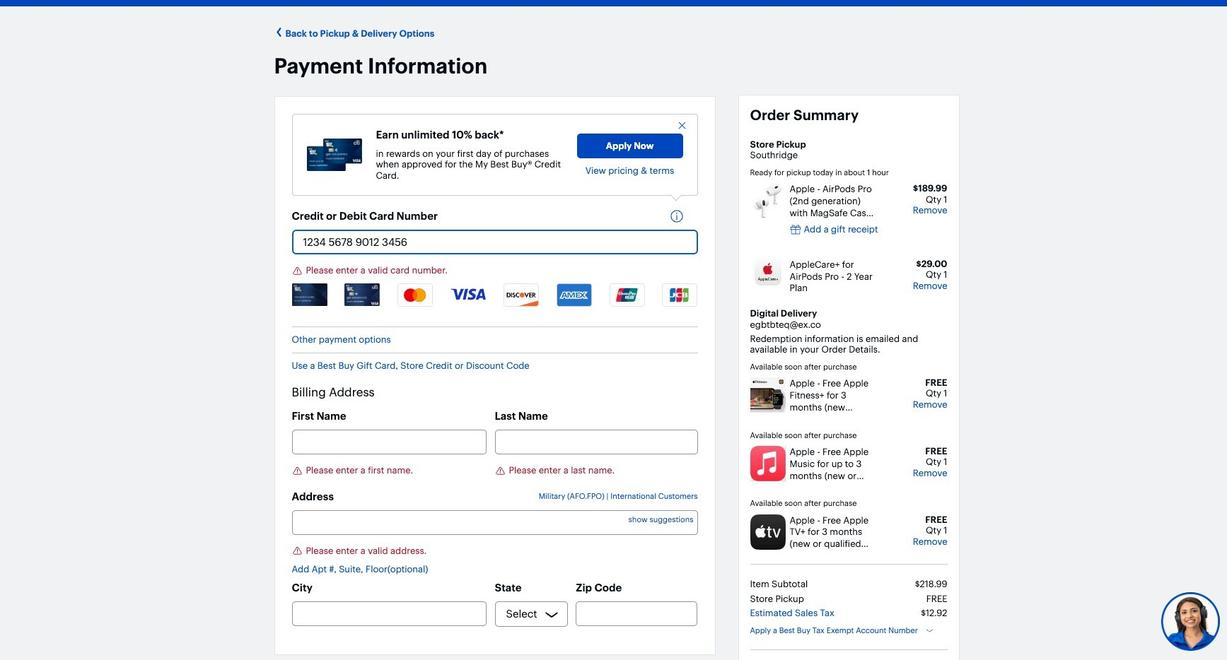 Task type: describe. For each thing, give the bounding box(es) containing it.
visa image
[[451, 284, 486, 302]]

discover image
[[504, 284, 539, 307]]

best buy help human beacon image
[[1161, 592, 1221, 652]]

jcb image
[[662, 284, 698, 307]]

2 my best buy card image from the left
[[345, 284, 380, 306]]

1 error image from the top
[[292, 266, 302, 276]]

my best buy credit card image
[[307, 139, 362, 171]]



Task type: vqa. For each thing, say whether or not it's contained in the screenshot.
third error icon from the top of the page
yes



Task type: locate. For each thing, give the bounding box(es) containing it.
2 error image from the left
[[495, 466, 505, 477]]

my best buy card image
[[292, 284, 327, 306], [345, 284, 380, 306]]

2 error image from the top
[[292, 546, 302, 557]]

None text field
[[292, 230, 698, 255], [292, 430, 487, 455], [495, 430, 698, 455], [292, 230, 698, 255], [292, 430, 487, 455], [495, 430, 698, 455]]

1 horizontal spatial error image
[[495, 466, 505, 477]]

1 my best buy card image from the left
[[292, 284, 327, 306]]

mastercard image
[[398, 284, 433, 307]]

None field
[[292, 511, 698, 536]]

amex image
[[557, 284, 592, 307]]

0 horizontal spatial my best buy card image
[[292, 284, 327, 306]]

union pay image
[[610, 284, 645, 307]]

close image
[[677, 120, 687, 131]]

1 error image from the left
[[292, 466, 302, 477]]

information image
[[670, 210, 691, 224]]

0 horizontal spatial error image
[[292, 466, 302, 477]]

error image
[[292, 466, 302, 477], [495, 466, 505, 477]]

1 vertical spatial error image
[[292, 546, 302, 557]]

0 vertical spatial error image
[[292, 266, 302, 276]]

None text field
[[292, 602, 487, 627], [576, 602, 698, 627], [292, 602, 487, 627], [576, 602, 698, 627]]

error image
[[292, 266, 302, 276], [292, 546, 302, 557]]

list
[[292, 284, 698, 320]]

1 horizontal spatial my best buy card image
[[345, 284, 380, 306]]



